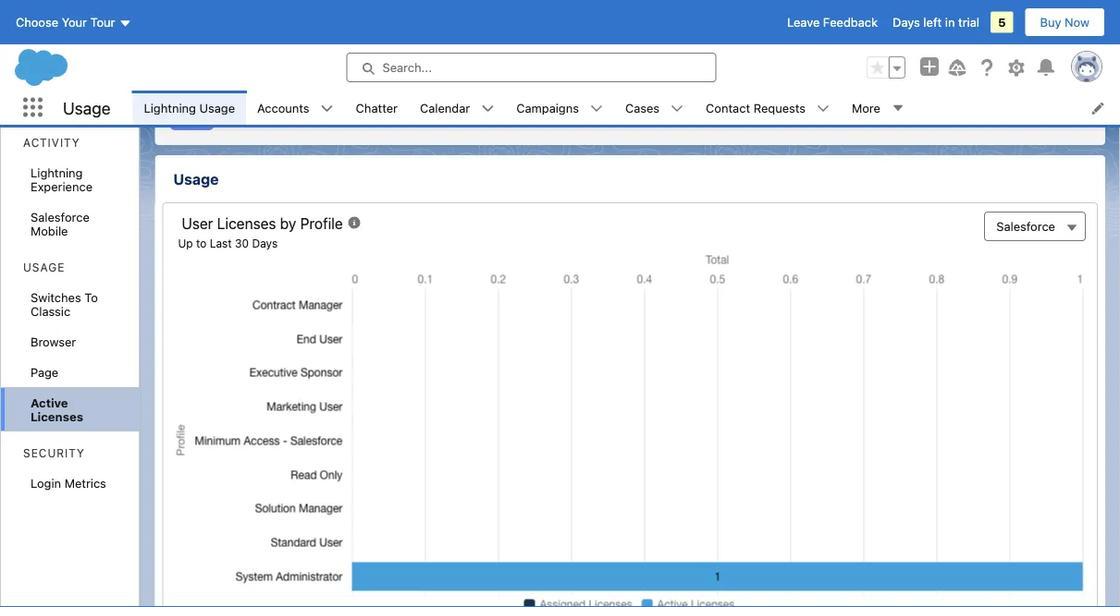 Task type: vqa. For each thing, say whether or not it's contained in the screenshot.
the 'Lightning Usage Active Licenses'
yes



Task type: locate. For each thing, give the bounding box(es) containing it.
leave feedback
[[787, 15, 878, 29]]

3 text default image from the left
[[671, 102, 684, 115]]

text default image inside contact requests list item
[[817, 102, 830, 115]]

1 horizontal spatial text default image
[[817, 102, 830, 115]]

lightning for lightning experience
[[31, 166, 83, 180]]

usage
[[281, 92, 316, 106], [63, 98, 111, 118], [199, 101, 235, 115], [173, 170, 219, 188], [23, 261, 65, 274]]

licenses for active licenses
[[31, 410, 83, 424]]

to
[[84, 291, 98, 304]]

1 horizontal spatial active
[[225, 106, 270, 124]]

switches to classic
[[31, 291, 98, 318]]

1 text default image from the left
[[892, 102, 905, 115]]

text default image left more at top right
[[817, 102, 830, 115]]

lightning
[[225, 92, 277, 106], [144, 101, 196, 115], [31, 166, 83, 180]]

accounts
[[257, 101, 310, 115]]

left
[[924, 15, 942, 29]]

text default image for cases
[[671, 102, 684, 115]]

licenses left chatter
[[274, 106, 337, 124]]

security
[[23, 447, 85, 460]]

0 horizontal spatial lightning
[[31, 166, 83, 180]]

2 text default image from the left
[[481, 102, 494, 115]]

feedback
[[823, 15, 878, 29]]

salesforce inside button
[[997, 220, 1056, 234]]

active inside the 'active licenses'
[[31, 396, 68, 410]]

2 vertical spatial licenses
[[31, 410, 83, 424]]

text default image right calendar
[[481, 102, 494, 115]]

profile
[[300, 215, 343, 233]]

days left left
[[893, 15, 920, 29]]

more
[[852, 101, 881, 115]]

1 vertical spatial licenses
[[217, 215, 276, 233]]

in
[[945, 15, 955, 29]]

days down user licenses by profile
[[252, 237, 278, 250]]

usage up the user
[[173, 170, 219, 188]]

by
[[280, 215, 296, 233]]

licenses up 30 at the left top
[[217, 215, 276, 233]]

up to last 30 days
[[178, 237, 278, 250]]

text default image right cases at top
[[671, 102, 684, 115]]

buy now button
[[1025, 7, 1106, 37]]

leave
[[787, 15, 820, 29]]

2 text default image from the left
[[590, 102, 603, 115]]

1 vertical spatial active
[[31, 396, 68, 410]]

contact
[[706, 101, 751, 115]]

campaigns
[[517, 101, 579, 115]]

usage left 'accounts' link
[[199, 101, 235, 115]]

list
[[133, 91, 1121, 125]]

1 horizontal spatial text default image
[[590, 102, 603, 115]]

salesforce
[[31, 210, 90, 224], [997, 220, 1056, 234]]

text default image right accounts
[[321, 102, 334, 115]]

classic
[[31, 304, 71, 318]]

more button
[[841, 91, 916, 125]]

0 vertical spatial active
[[225, 106, 270, 124]]

login
[[31, 477, 61, 490]]

calendar link
[[409, 91, 481, 125]]

salesforce for salesforce
[[997, 220, 1056, 234]]

0 vertical spatial licenses
[[274, 106, 337, 124]]

lightning inside lightning usage active licenses
[[225, 92, 277, 106]]

accounts link
[[246, 91, 321, 125]]

text default image inside 'more' popup button
[[892, 102, 905, 115]]

active inside lightning usage active licenses
[[225, 106, 270, 124]]

usage up activity
[[63, 98, 111, 118]]

0 horizontal spatial text default image
[[321, 102, 334, 115]]

page
[[31, 365, 59, 379]]

2 horizontal spatial text default image
[[671, 102, 684, 115]]

lightning inside lightning experience
[[31, 166, 83, 180]]

requests
[[754, 101, 806, 115]]

choose your tour
[[16, 15, 115, 29]]

chatter link
[[345, 91, 409, 125]]

0 horizontal spatial active
[[31, 396, 68, 410]]

salesforce for salesforce mobile
[[31, 210, 90, 224]]

0 horizontal spatial salesforce
[[31, 210, 90, 224]]

text default image left cases at top
[[590, 102, 603, 115]]

3 text default image from the left
[[817, 102, 830, 115]]

text default image
[[321, 102, 334, 115], [590, 102, 603, 115], [671, 102, 684, 115]]

days
[[893, 15, 920, 29], [252, 237, 278, 250]]

text default image for calendar
[[481, 102, 494, 115]]

now
[[1065, 15, 1090, 29]]

active down page
[[31, 396, 68, 410]]

user
[[182, 215, 213, 233]]

licenses for user licenses by profile
[[217, 215, 276, 233]]

text default image inside cases list item
[[671, 102, 684, 115]]

text default image
[[892, 102, 905, 115], [481, 102, 494, 115], [817, 102, 830, 115]]

text default image inside calendar list item
[[481, 102, 494, 115]]

lightning usage
[[144, 101, 235, 115]]

buy now
[[1041, 15, 1090, 29]]

1 horizontal spatial salesforce
[[997, 220, 1056, 234]]

0 vertical spatial days
[[893, 15, 920, 29]]

licenses
[[274, 106, 337, 124], [217, 215, 276, 233], [31, 410, 83, 424]]

1 horizontal spatial lightning
[[144, 101, 196, 115]]

licenses up security
[[31, 410, 83, 424]]

1 text default image from the left
[[321, 102, 334, 115]]

user licenses by profile
[[182, 215, 343, 233]]

search...
[[383, 61, 432, 74]]

days left in trial
[[893, 15, 980, 29]]

text default image inside accounts list item
[[321, 102, 334, 115]]

2 horizontal spatial lightning
[[225, 92, 277, 106]]

metrics
[[64, 477, 106, 490]]

to
[[196, 237, 207, 250]]

1 vertical spatial days
[[252, 237, 278, 250]]

text default image for campaigns
[[590, 102, 603, 115]]

group
[[867, 56, 906, 79]]

2 horizontal spatial text default image
[[892, 102, 905, 115]]

0 horizontal spatial text default image
[[481, 102, 494, 115]]

active right 'lightning usage logo'
[[225, 106, 270, 124]]

trial
[[959, 15, 980, 29]]

list containing lightning usage
[[133, 91, 1121, 125]]

browser
[[31, 335, 76, 349]]

active
[[225, 106, 270, 124], [31, 396, 68, 410]]

text default image right more at top right
[[892, 102, 905, 115]]

usage left chatter
[[281, 92, 316, 106]]

calendar
[[420, 101, 470, 115]]

text default image inside campaigns list item
[[590, 102, 603, 115]]

1 horizontal spatial days
[[893, 15, 920, 29]]



Task type: describe. For each thing, give the bounding box(es) containing it.
cases link
[[614, 91, 671, 125]]

campaigns list item
[[505, 91, 614, 125]]

cases
[[625, 101, 660, 115]]

buy
[[1041, 15, 1062, 29]]

choose
[[16, 15, 58, 29]]

licenses inside lightning usage active licenses
[[274, 106, 337, 124]]

up
[[178, 237, 193, 250]]

usage up switches
[[23, 261, 65, 274]]

last
[[210, 237, 232, 250]]

choose your tour button
[[15, 7, 133, 37]]

lightning usage logo image
[[170, 86, 214, 131]]

cases list item
[[614, 91, 695, 125]]

accounts list item
[[246, 91, 345, 125]]

lightning for lightning usage active licenses
[[225, 92, 277, 106]]

30
[[235, 237, 249, 250]]

leave feedback link
[[787, 15, 878, 29]]

activity
[[23, 136, 80, 149]]

Salesforce button
[[985, 212, 1086, 242]]

contact requests list item
[[695, 91, 841, 125]]

lightning for lightning usage
[[144, 101, 196, 115]]

chatter
[[356, 101, 398, 115]]

active licenses
[[31, 396, 83, 424]]

search... button
[[347, 53, 717, 82]]

your
[[62, 15, 87, 29]]

salesforce mobile
[[31, 210, 90, 238]]

contact requests link
[[695, 91, 817, 125]]

usage inside lightning usage active licenses
[[281, 92, 316, 106]]

5
[[998, 15, 1006, 29]]

text default image for contact requests
[[817, 102, 830, 115]]

0 horizontal spatial days
[[252, 237, 278, 250]]

tour
[[90, 15, 115, 29]]

campaigns link
[[505, 91, 590, 125]]

mobile
[[31, 224, 68, 238]]

switches
[[31, 291, 81, 304]]

experience
[[31, 180, 93, 193]]

text default image for accounts
[[321, 102, 334, 115]]

lightning usage link
[[133, 91, 246, 125]]

contact requests
[[706, 101, 806, 115]]

lightning usage active licenses
[[225, 92, 337, 124]]

lightning experience
[[31, 166, 93, 193]]

calendar list item
[[409, 91, 505, 125]]

login metrics
[[31, 477, 106, 490]]



